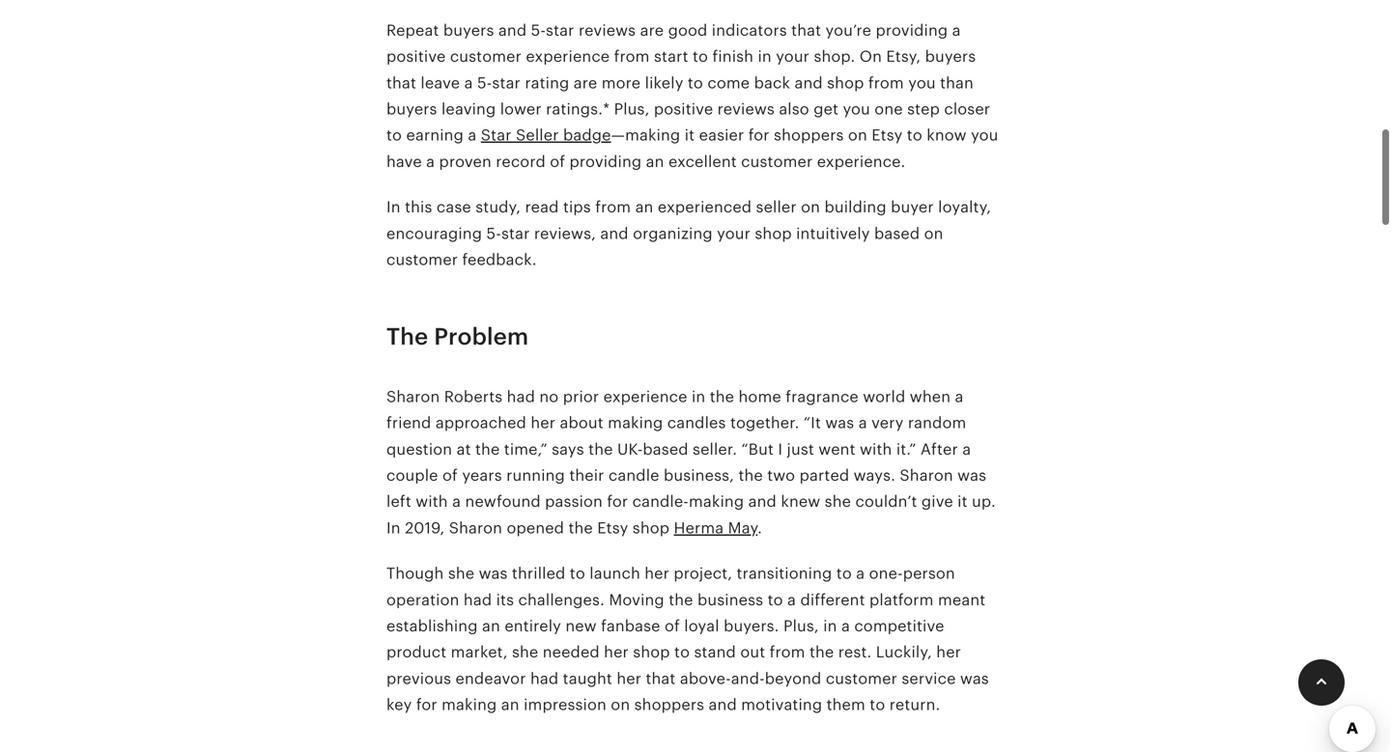Task type: describe. For each thing, give the bounding box(es) containing it.
i
[[778, 441, 783, 458]]

1 horizontal spatial positive
[[654, 100, 713, 118]]

2 horizontal spatial sharon
[[900, 467, 954, 485]]

on right seller
[[801, 199, 820, 216]]

previous
[[387, 671, 451, 688]]

and inside sharon roberts had no prior experience in the home fragrance world when a friend approached her about making candles together. "it was a very random question at the time," says the uk-based seller. "but i just went with it." after a couple of years running their candle business, the two parted ways. sharon was left with a newfound passion for candle-making and knew she couldn't give it up. in 2019, sharon opened the etsy shop
[[749, 494, 777, 511]]

the down "but
[[739, 467, 763, 485]]

was up its
[[479, 565, 508, 583]]

based inside in this case study, read tips from an experienced seller on building buyer loyalty, encouraging 5-star reviews, and organizing your shop intuitively based on customer feedback.
[[875, 225, 920, 242]]

in inside sharon roberts had no prior experience in the home fragrance world when a friend approached her about making candles together. "it was a very random question at the time," says the uk-based seller. "but i just went with it." after a couple of years running their candle business, the two parted ways. sharon was left with a newfound passion for candle-making and knew she couldn't give it up. in 2019, sharon opened the etsy shop
[[692, 388, 706, 406]]

it inside —making it easier for shoppers on etsy to know you have a proven record of providing an excellent customer experience.
[[685, 127, 695, 144]]

of inside though she was thrilled to launch her project, transitioning to a one-person operation had its challenges. moving the business to a different platform meant establishing an entirely new fanbase of loyal buyers. plus, in a competitive product market, she needed her shop to stand out from the rest. luckily, her previous endeavor had taught her that above-and-beyond customer service was key for making an impression on shoppers and motivating them to return.
[[665, 618, 680, 635]]

lower
[[500, 100, 542, 118]]

meant
[[938, 592, 986, 609]]

start
[[654, 48, 689, 65]]

a right when
[[955, 388, 964, 406]]

1 vertical spatial star
[[492, 74, 521, 92]]

motivating
[[741, 697, 823, 714]]

service
[[902, 671, 956, 688]]

candle-
[[633, 494, 689, 511]]

went
[[819, 441, 856, 458]]

experience.
[[817, 153, 906, 170]]

0 vertical spatial with
[[860, 441, 892, 458]]

problem
[[434, 324, 529, 350]]

have
[[387, 153, 422, 170]]

her inside sharon roberts had no prior experience in the home fragrance world when a friend approached her about making candles together. "it was a very random question at the time," says the uk-based seller. "but i just went with it." after a couple of years running their candle business, the two parted ways. sharon was left with a newfound passion for candle-making and knew she couldn't give it up. in 2019, sharon opened the etsy shop
[[531, 415, 556, 432]]

an down endeavor
[[501, 697, 520, 714]]

from inside though she was thrilled to launch her project, transitioning to a one-person operation had its challenges. moving the business to a different platform meant establishing an entirely new fanbase of loyal buyers. plus, in a competitive product market, she needed her shop to stand out from the rest. luckily, her previous endeavor had taught her that above-and-beyond customer service was key for making an impression on shoppers and motivating them to return.
[[770, 644, 805, 662]]

repeat buyers and 5-star reviews are good indicators that you're providing a positive customer experience from start to finish in your shop. on etsy, buyers that leave a 5-star rating are more likely to come back and shop from you than buyers leaving lower ratings.* plus, positive reviews also get you one step closer to earning a
[[387, 22, 991, 144]]

the up candles
[[710, 388, 734, 406]]

record
[[496, 153, 546, 170]]

a inside —making it easier for shoppers on etsy to know you have a proven record of providing an excellent customer experience.
[[426, 153, 435, 170]]

buyer
[[891, 199, 934, 216]]

1 vertical spatial are
[[574, 74, 597, 92]]

—making
[[611, 127, 681, 144]]

shoppers inside though she was thrilled to launch her project, transitioning to a one-person operation had its challenges. moving the business to a different platform meant establishing an entirely new fanbase of loyal buyers. plus, in a competitive product market, she needed her shop to stand out from the rest. luckily, her previous endeavor had taught her that above-and-beyond customer service was key for making an impression on shoppers and motivating them to return.
[[635, 697, 705, 714]]

easier
[[699, 127, 744, 144]]

a down "transitioning"
[[788, 592, 796, 609]]

etsy,
[[886, 48, 921, 65]]

to up have
[[387, 127, 402, 144]]

an up market,
[[482, 618, 500, 635]]

building
[[825, 199, 887, 216]]

0 vertical spatial reviews
[[579, 22, 636, 39]]

star seller badge
[[481, 127, 611, 144]]

market,
[[451, 644, 508, 662]]

1 vertical spatial with
[[416, 494, 448, 511]]

project,
[[674, 565, 733, 583]]

on inside though she was thrilled to launch her project, transitioning to a one-person operation had its challenges. moving the business to a different platform meant establishing an entirely new fanbase of loyal buyers. plus, in a competitive product market, she needed her shop to stand out from the rest. luckily, her previous endeavor had taught her that above-and-beyond customer service was key for making an impression on shoppers and motivating them to return.
[[611, 697, 630, 714]]

them
[[827, 697, 866, 714]]

experience inside repeat buyers and 5-star reviews are good indicators that you're providing a positive customer experience from start to finish in your shop. on etsy, buyers that leave a 5-star rating are more likely to come back and shop from you than buyers leaving lower ratings.* plus, positive reviews also get you one step closer to earning a
[[526, 48, 610, 65]]

may
[[728, 520, 758, 537]]

this
[[405, 199, 432, 216]]

knew
[[781, 494, 821, 511]]

had inside sharon roberts had no prior experience in the home fragrance world when a friend approached her about making candles together. "it was a very random question at the time," says the uk-based seller. "but i just went with it." after a couple of years running their candle business, the two parted ways. sharon was left with a newfound passion for candle-making and knew she couldn't give it up. in 2019, sharon opened the etsy shop
[[507, 388, 535, 406]]

very
[[872, 415, 904, 432]]

more
[[602, 74, 641, 92]]

for inside though she was thrilled to launch her project, transitioning to a one-person operation had its challenges. moving the business to a different platform meant establishing an entirely new fanbase of loyal buyers. plus, in a competitive product market, she needed her shop to stand out from the rest. luckily, her previous endeavor had taught her that above-and-beyond customer service was key for making an impression on shoppers and motivating them to return.
[[416, 697, 437, 714]]

and up rating
[[499, 22, 527, 39]]

badge
[[563, 127, 611, 144]]

you inside —making it easier for shoppers on etsy to know you have a proven record of providing an excellent customer experience.
[[971, 127, 999, 144]]

2 vertical spatial she
[[512, 644, 539, 662]]

1 horizontal spatial buyers
[[443, 22, 494, 39]]

competitive
[[855, 618, 945, 635]]

organizing
[[633, 225, 713, 242]]

0 vertical spatial 5-
[[531, 22, 546, 39]]

0 horizontal spatial positive
[[387, 48, 446, 65]]

seller.
[[693, 441, 737, 458]]

from up "one"
[[869, 74, 904, 92]]

loyal
[[684, 618, 720, 635]]

2 vertical spatial sharon
[[449, 520, 503, 537]]

challenges.
[[518, 592, 605, 609]]

rest.
[[839, 644, 872, 662]]

above-
[[680, 671, 731, 688]]

and inside in this case study, read tips from an experienced seller on building buyer loyalty, encouraging 5-star reviews, and organizing your shop intuitively based on customer feedback.
[[600, 225, 629, 242]]

buyers.
[[724, 618, 779, 635]]

and inside though she was thrilled to launch her project, transitioning to a one-person operation had its challenges. moving the business to a different platform meant establishing an entirely new fanbase of loyal buyers. plus, in a competitive product market, she needed her shop to stand out from the rest. luckily, her previous endeavor had taught her that above-and-beyond customer service was key for making an impression on shoppers and motivating them to return.
[[709, 697, 737, 714]]

at
[[457, 441, 471, 458]]

her up service
[[937, 644, 961, 662]]

on down buyer
[[924, 225, 944, 242]]

0 horizontal spatial you
[[843, 100, 871, 118]]

earning
[[406, 127, 464, 144]]

candle
[[609, 467, 660, 485]]

proven
[[439, 153, 492, 170]]

to right the them
[[870, 697, 885, 714]]

to down the good
[[693, 48, 708, 65]]

shop.
[[814, 48, 856, 65]]

—making it easier for shoppers on etsy to know you have a proven record of providing an excellent customer experience.
[[387, 127, 999, 170]]

2 horizontal spatial that
[[792, 22, 821, 39]]

her down 'fanbase'
[[604, 644, 629, 662]]

0 horizontal spatial she
[[448, 565, 475, 583]]

from inside in this case study, read tips from an experienced seller on building buyer loyalty, encouraging 5-star reviews, and organizing your shop intuitively based on customer feedback.
[[595, 199, 631, 216]]

customer inside —making it easier for shoppers on etsy to know you have a proven record of providing an excellent customer experience.
[[741, 153, 813, 170]]

to up different
[[837, 565, 852, 583]]

in inside though she was thrilled to launch her project, transitioning to a one-person operation had its challenges. moving the business to a different platform meant establishing an entirely new fanbase of loyal buyers. plus, in a competitive product market, she needed her shop to stand out from the rest. luckily, her previous endeavor had taught her that above-and-beyond customer service was key for making an impression on shoppers and motivating them to return.
[[823, 618, 837, 635]]

get
[[814, 100, 839, 118]]

thrilled
[[512, 565, 566, 583]]

after
[[921, 441, 958, 458]]

providing inside —making it easier for shoppers on etsy to know you have a proven record of providing an excellent customer experience.
[[570, 153, 642, 170]]

endeavor
[[456, 671, 526, 688]]

entirely
[[505, 618, 561, 635]]

for inside —making it easier for shoppers on etsy to know you have a proven record of providing an excellent customer experience.
[[749, 127, 770, 144]]

impression
[[524, 697, 607, 714]]

seller
[[756, 199, 797, 216]]

her right taught
[[617, 671, 642, 688]]

1 horizontal spatial you
[[909, 74, 936, 92]]

business,
[[664, 467, 734, 485]]

operation
[[387, 592, 459, 609]]

years
[[462, 467, 502, 485]]

2 vertical spatial buyers
[[387, 100, 437, 118]]

launch
[[590, 565, 641, 583]]

1 vertical spatial that
[[387, 74, 416, 92]]

the down passion at the bottom of page
[[569, 520, 593, 537]]

step
[[907, 100, 940, 118]]

key
[[387, 697, 412, 714]]

running
[[506, 467, 565, 485]]

back
[[754, 74, 790, 92]]

2 vertical spatial had
[[530, 671, 559, 688]]

star
[[481, 127, 512, 144]]

it inside sharon roberts had no prior experience in the home fragrance world when a friend approached her about making candles together. "it was a very random question at the time," says the uk-based seller. "but i just went with it." after a couple of years running their candle business, the two parted ways. sharon was left with a newfound passion for candle-making and knew she couldn't give it up. in 2019, sharon opened the etsy shop
[[958, 494, 968, 511]]

shop inside in this case study, read tips from an experienced seller on building buyer loyalty, encouraging 5-star reviews, and organizing your shop intuitively based on customer feedback.
[[755, 225, 792, 242]]

etsy inside sharon roberts had no prior experience in the home fragrance world when a friend approached her about making candles together. "it was a very random question at the time," says the uk-based seller. "but i just went with it." after a couple of years running their candle business, the two parted ways. sharon was left with a newfound passion for candle-making and knew she couldn't give it up. in 2019, sharon opened the etsy shop
[[597, 520, 628, 537]]

and-
[[731, 671, 765, 688]]

a right after in the bottom right of the page
[[963, 441, 971, 458]]

parted
[[800, 467, 850, 485]]

that inside though she was thrilled to launch her project, transitioning to a one-person operation had its challenges. moving the business to a different platform meant establishing an entirely new fanbase of loyal buyers. plus, in a competitive product market, she needed her shop to stand out from the rest. luckily, her previous endeavor had taught her that above-and-beyond customer service was key for making an impression on shoppers and motivating them to return.
[[646, 671, 676, 688]]

the problem
[[387, 324, 529, 350]]

a left newfound
[[452, 494, 461, 511]]

transitioning
[[737, 565, 832, 583]]

out
[[740, 644, 766, 662]]

shop inside though she was thrilled to launch her project, transitioning to a one-person operation had its challenges. moving the business to a different platform meant establishing an entirely new fanbase of loyal buyers. plus, in a competitive product market, she needed her shop to stand out from the rest. luckily, her previous endeavor had taught her that above-and-beyond customer service was key for making an impression on shoppers and motivating them to return.
[[633, 644, 670, 662]]

sharon roberts had no prior experience in the home fragrance world when a friend approached her about making candles together. "it was a very random question at the time," says the uk-based seller. "but i just went with it." after a couple of years running their candle business, the two parted ways. sharon was left with a newfound passion for candle-making and knew she couldn't give it up. in 2019, sharon opened the etsy shop
[[387, 388, 996, 537]]

feedback.
[[462, 251, 537, 269]]

platform
[[870, 592, 934, 609]]

experience inside sharon roberts had no prior experience in the home fragrance world when a friend approached her about making candles together. "it was a very random question at the time," says the uk-based seller. "but i just went with it." after a couple of years running their candle business, the two parted ways. sharon was left with a newfound passion for candle-making and knew she couldn't give it up. in 2019, sharon opened the etsy shop
[[604, 388, 688, 406]]

uk-
[[617, 441, 643, 458]]

the right at
[[475, 441, 500, 458]]

together.
[[730, 415, 800, 432]]

making inside though she was thrilled to launch her project, transitioning to a one-person operation had its challenges. moving the business to a different platform meant establishing an entirely new fanbase of loyal buyers. plus, in a competitive product market, she needed her shop to stand out from the rest. luckily, her previous endeavor had taught her that above-and-beyond customer service was key for making an impression on shoppers and motivating them to return.
[[442, 697, 497, 714]]

2 horizontal spatial making
[[689, 494, 744, 511]]

closer
[[944, 100, 991, 118]]

when
[[910, 388, 951, 406]]

friend
[[387, 415, 431, 432]]

in inside repeat buyers and 5-star reviews are good indicators that you're providing a positive customer experience from start to finish in your shop. on etsy, buyers that leave a 5-star rating are more likely to come back and shop from you than buyers leaving lower ratings.* plus, positive reviews also get you one step closer to earning a
[[758, 48, 772, 65]]

seller
[[516, 127, 559, 144]]

2 horizontal spatial buyers
[[925, 48, 976, 65]]

fanbase
[[601, 618, 661, 635]]



Task type: vqa. For each thing, say whether or not it's contained in the screenshot.
the Repeat buyers and 5-star reviews are good indicators that you're providing a positive customer experience from start to finish in your shop. On Etsy, buyers that leave a 5-star rating are more likely to come back and shop from you than buyers leaving lower ratings.* Plus, positive reviews also get you one step closer to earning a
yes



Task type: locate. For each thing, give the bounding box(es) containing it.
you're
[[826, 22, 872, 39]]

etsy inside —making it easier for shoppers on etsy to know you have a proven record of providing an excellent customer experience.
[[872, 127, 903, 144]]

0 vertical spatial that
[[792, 22, 821, 39]]

the up loyal
[[669, 592, 693, 609]]

customer up leave
[[450, 48, 522, 65]]

1 horizontal spatial for
[[607, 494, 628, 511]]

0 vertical spatial plus,
[[614, 100, 650, 118]]

of down at
[[443, 467, 458, 485]]

customer inside repeat buyers and 5-star reviews are good indicators that you're providing a positive customer experience from start to finish in your shop. on etsy, buyers that leave a 5-star rating are more likely to come back and shop from you than buyers leaving lower ratings.* plus, positive reviews also get you one step closer to earning a
[[450, 48, 522, 65]]

fragrance
[[786, 388, 859, 406]]

0 vertical spatial shoppers
[[774, 127, 844, 144]]

1 horizontal spatial shoppers
[[774, 127, 844, 144]]

5- inside in this case study, read tips from an experienced seller on building buyer loyalty, encouraging 5-star reviews, and organizing your shop intuitively based on customer feedback.
[[487, 225, 501, 242]]

based inside sharon roberts had no prior experience in the home fragrance world when a friend approached her about making candles together. "it was a very random question at the time," says the uk-based seller. "but i just went with it." after a couple of years running their candle business, the two parted ways. sharon was left with a newfound passion for candle-making and knew she couldn't give it up. in 2019, sharon opened the etsy shop
[[643, 441, 689, 458]]

0 vertical spatial star
[[546, 22, 575, 39]]

leave
[[421, 74, 460, 92]]

0 horizontal spatial it
[[685, 127, 695, 144]]

left
[[387, 494, 412, 511]]

1 vertical spatial she
[[448, 565, 475, 583]]

your
[[776, 48, 810, 65], [717, 225, 751, 242]]

a right have
[[426, 153, 435, 170]]

a
[[952, 22, 961, 39], [464, 74, 473, 92], [468, 127, 477, 144], [426, 153, 435, 170], [955, 388, 964, 406], [859, 415, 867, 432], [963, 441, 971, 458], [452, 494, 461, 511], [856, 565, 865, 583], [788, 592, 796, 609], [842, 618, 850, 635]]

2 vertical spatial of
[[665, 618, 680, 635]]

an inside in this case study, read tips from an experienced seller on building buyer loyalty, encouraging 5-star reviews, and organizing your shop intuitively based on customer feedback.
[[635, 199, 654, 216]]

sharon
[[387, 388, 440, 406], [900, 467, 954, 485], [449, 520, 503, 537]]

0 horizontal spatial etsy
[[597, 520, 628, 537]]

shop down 'fanbase'
[[633, 644, 670, 662]]

study,
[[476, 199, 521, 216]]

their
[[569, 467, 604, 485]]

she inside sharon roberts had no prior experience in the home fragrance world when a friend approached her about making candles together. "it was a very random question at the time," says the uk-based seller. "but i just went with it." after a couple of years running their candle business, the two parted ways. sharon was left with a newfound passion for candle-making and knew she couldn't give it up. in 2019, sharon opened the etsy shop
[[825, 494, 851, 511]]

star inside in this case study, read tips from an experienced seller on building buyer loyalty, encouraging 5-star reviews, and organizing your shop intuitively based on customer feedback.
[[501, 225, 530, 242]]

reviews up more
[[579, 22, 636, 39]]

repeat
[[387, 22, 439, 39]]

2 vertical spatial making
[[442, 697, 497, 714]]

she right though
[[448, 565, 475, 583]]

0 horizontal spatial reviews
[[579, 22, 636, 39]]

return.
[[890, 697, 941, 714]]

a up leaving
[[464, 74, 473, 92]]

0 vertical spatial etsy
[[872, 127, 903, 144]]

from right tips
[[595, 199, 631, 216]]

that left leave
[[387, 74, 416, 92]]

encouraging
[[387, 225, 482, 242]]

rating
[[525, 74, 570, 92]]

2 vertical spatial star
[[501, 225, 530, 242]]

with
[[860, 441, 892, 458], [416, 494, 448, 511]]

world
[[863, 388, 906, 406]]

0 horizontal spatial for
[[416, 697, 437, 714]]

couple
[[387, 467, 438, 485]]

your up back
[[776, 48, 810, 65]]

leaving
[[442, 100, 496, 118]]

from up beyond
[[770, 644, 805, 662]]

had left no
[[507, 388, 535, 406]]

to inside —making it easier for shoppers on etsy to know you have a proven record of providing an excellent customer experience.
[[907, 127, 923, 144]]

on inside —making it easier for shoppers on etsy to know you have a proven record of providing an excellent customer experience.
[[848, 127, 868, 144]]

a left star
[[468, 127, 477, 144]]

taught
[[563, 671, 613, 688]]

on down taught
[[611, 697, 630, 714]]

0 horizontal spatial sharon
[[387, 388, 440, 406]]

0 vertical spatial experience
[[526, 48, 610, 65]]

in up back
[[758, 48, 772, 65]]

0 horizontal spatial shoppers
[[635, 697, 705, 714]]

excellent
[[669, 153, 737, 170]]

to right likely
[[688, 74, 703, 92]]

passion
[[545, 494, 603, 511]]

0 vertical spatial in
[[758, 48, 772, 65]]

0 horizontal spatial your
[[717, 225, 751, 242]]

says
[[552, 441, 584, 458]]

shoppers down also
[[774, 127, 844, 144]]

1 vertical spatial based
[[643, 441, 689, 458]]

newfound
[[465, 494, 541, 511]]

1 vertical spatial had
[[464, 592, 492, 609]]

stand
[[694, 644, 736, 662]]

are up start
[[640, 22, 664, 39]]

product
[[387, 644, 447, 662]]

experience up rating
[[526, 48, 610, 65]]

also
[[779, 100, 810, 118]]

it up excellent
[[685, 127, 695, 144]]

it."
[[897, 441, 917, 458]]

5- up rating
[[531, 22, 546, 39]]

was up up.
[[958, 467, 987, 485]]

positive
[[387, 48, 446, 65], [654, 100, 713, 118]]

for right easier
[[749, 127, 770, 144]]

0 horizontal spatial based
[[643, 441, 689, 458]]

star seller badge link
[[481, 127, 611, 144]]

1 vertical spatial 5-
[[477, 74, 492, 92]]

etsy down "one"
[[872, 127, 903, 144]]

moving
[[609, 592, 665, 609]]

know
[[927, 127, 967, 144]]

ratings.*
[[546, 100, 610, 118]]

approached
[[436, 415, 527, 432]]

intuitively
[[796, 225, 870, 242]]

based down buyer
[[875, 225, 920, 242]]

good
[[668, 22, 708, 39]]

customer inside in this case study, read tips from an experienced seller on building buyer loyalty, encouraging 5-star reviews, and organizing your shop intuitively based on customer feedback.
[[387, 251, 458, 269]]

you down closer
[[971, 127, 999, 144]]

though she was thrilled to launch her project, transitioning to a one-person operation had its challenges. moving the business to a different platform meant establishing an entirely new fanbase of loyal buyers. plus, in a competitive product market, she needed her shop to stand out from the rest. luckily, her previous endeavor had taught her that above-and-beyond customer service was key for making an impression on shoppers and motivating them to return.
[[387, 565, 989, 714]]

0 horizontal spatial that
[[387, 74, 416, 92]]

in down different
[[823, 618, 837, 635]]

providing inside repeat buyers and 5-star reviews are good indicators that you're providing a positive customer experience from start to finish in your shop. on etsy, buyers that leave a 5-star rating are more likely to come back and shop from you than buyers leaving lower ratings.* plus, positive reviews also get you one step closer to earning a
[[876, 22, 948, 39]]

1 horizontal spatial with
[[860, 441, 892, 458]]

0 vertical spatial you
[[909, 74, 936, 92]]

that left above-
[[646, 671, 676, 688]]

a left one-
[[856, 565, 865, 583]]

1 horizontal spatial it
[[958, 494, 968, 511]]

0 horizontal spatial are
[[574, 74, 597, 92]]

the left rest.
[[810, 644, 834, 662]]

1 vertical spatial reviews
[[718, 100, 775, 118]]

0 vertical spatial she
[[825, 494, 851, 511]]

an inside —making it easier for shoppers on etsy to know you have a proven record of providing an excellent customer experience.
[[646, 153, 664, 170]]

to up challenges.
[[570, 565, 585, 583]]

in inside in this case study, read tips from an experienced seller on building buyer loyalty, encouraging 5-star reviews, and organizing your shop intuitively based on customer feedback.
[[387, 199, 401, 216]]

positive down likely
[[654, 100, 713, 118]]

2019,
[[405, 520, 445, 537]]

0 horizontal spatial in
[[692, 388, 706, 406]]

1 horizontal spatial she
[[512, 644, 539, 662]]

a up rest.
[[842, 618, 850, 635]]

an up organizing
[[635, 199, 654, 216]]

the
[[710, 388, 734, 406], [475, 441, 500, 458], [589, 441, 613, 458], [739, 467, 763, 485], [569, 520, 593, 537], [669, 592, 693, 609], [810, 644, 834, 662]]

reviews down the come
[[718, 100, 775, 118]]

for inside sharon roberts had no prior experience in the home fragrance world when a friend approached her about making candles together. "it was a very random question at the time," says the uk-based seller. "but i just went with it." after a couple of years running their candle business, the two parted ways. sharon was left with a newfound passion for candle-making and knew she couldn't give it up. in 2019, sharon opened the etsy shop
[[607, 494, 628, 511]]

2 vertical spatial that
[[646, 671, 676, 688]]

sharon up give
[[900, 467, 954, 485]]

and down above-
[[709, 697, 737, 714]]

shoppers down above-
[[635, 697, 705, 714]]

to down "transitioning"
[[768, 592, 783, 609]]

of down star seller badge
[[550, 153, 565, 170]]

"but
[[742, 441, 774, 458]]

plus,
[[614, 100, 650, 118], [784, 618, 819, 635]]

different
[[801, 592, 865, 609]]

shop down candle-
[[633, 520, 670, 537]]

customer inside though she was thrilled to launch her project, transitioning to a one-person operation had its challenges. moving the business to a different platform meant establishing an entirely new fanbase of loyal buyers. plus, in a competitive product market, she needed her shop to stand out from the rest. luckily, her previous endeavor had taught her that above-and-beyond customer service was key for making an impression on shoppers and motivating them to return.
[[826, 671, 898, 688]]

for down previous
[[416, 697, 437, 714]]

1 vertical spatial sharon
[[900, 467, 954, 485]]

new
[[566, 618, 597, 635]]

1 vertical spatial in
[[692, 388, 706, 406]]

"it
[[804, 415, 821, 432]]

1 vertical spatial buyers
[[925, 48, 976, 65]]

she down "entirely"
[[512, 644, 539, 662]]

1 vertical spatial of
[[443, 467, 458, 485]]

couldn't
[[856, 494, 917, 511]]

a left very
[[859, 415, 867, 432]]

the left the "uk-"
[[589, 441, 613, 458]]

1 horizontal spatial providing
[[876, 22, 948, 39]]

2 horizontal spatial you
[[971, 127, 999, 144]]

5- down study, at the top of the page
[[487, 225, 501, 242]]

of left loyal
[[665, 618, 680, 635]]

shop inside sharon roberts had no prior experience in the home fragrance world when a friend approached her about making candles together. "it was a very random question at the time," says the uk-based seller. "but i just went with it." after a couple of years running their candle business, the two parted ways. sharon was left with a newfound passion for candle-making and knew she couldn't give it up. in 2019, sharon opened the etsy shop
[[633, 520, 670, 537]]

a up the than
[[952, 22, 961, 39]]

.
[[758, 520, 762, 537]]

customer up seller
[[741, 153, 813, 170]]

two
[[767, 467, 795, 485]]

in this case study, read tips from an experienced seller on building buyer loyalty, encouraging 5-star reviews, and organizing your shop intuitively based on customer feedback.
[[387, 199, 992, 269]]

providing
[[876, 22, 948, 39], [570, 153, 642, 170]]

1 horizontal spatial based
[[875, 225, 920, 242]]

had
[[507, 388, 535, 406], [464, 592, 492, 609], [530, 671, 559, 688]]

2 horizontal spatial for
[[749, 127, 770, 144]]

customer down rest.
[[826, 671, 898, 688]]

though
[[387, 565, 444, 583]]

for down candle
[[607, 494, 628, 511]]

an down "—making"
[[646, 153, 664, 170]]

and up .
[[749, 494, 777, 511]]

etsy up launch
[[597, 520, 628, 537]]

1 vertical spatial experience
[[604, 388, 688, 406]]

star up feedback.
[[501, 225, 530, 242]]

1 vertical spatial providing
[[570, 153, 642, 170]]

2 horizontal spatial in
[[823, 618, 837, 635]]

0 vertical spatial in
[[387, 199, 401, 216]]

had left its
[[464, 592, 492, 609]]

2 vertical spatial for
[[416, 697, 437, 714]]

buyers up earning
[[387, 100, 437, 118]]

read
[[525, 199, 559, 216]]

1 horizontal spatial your
[[776, 48, 810, 65]]

1 vertical spatial in
[[387, 520, 401, 537]]

herma may .
[[674, 520, 762, 537]]

on up experience.
[[848, 127, 868, 144]]

beyond
[[765, 671, 822, 688]]

0 vertical spatial your
[[776, 48, 810, 65]]

sharon up the friend
[[387, 388, 440, 406]]

0 vertical spatial providing
[[876, 22, 948, 39]]

1 horizontal spatial etsy
[[872, 127, 903, 144]]

experience
[[526, 48, 610, 65], [604, 388, 688, 406]]

likely
[[645, 74, 684, 92]]

to down step
[[907, 127, 923, 144]]

experienced
[[658, 199, 752, 216]]

0 vertical spatial for
[[749, 127, 770, 144]]

0 vertical spatial making
[[608, 415, 663, 432]]

sharon down newfound
[[449, 520, 503, 537]]

1 vertical spatial making
[[689, 494, 744, 511]]

her up moving
[[645, 565, 670, 583]]

making up the "uk-"
[[608, 415, 663, 432]]

was up went
[[826, 415, 854, 432]]

had up impression
[[530, 671, 559, 688]]

1 vertical spatial shoppers
[[635, 697, 705, 714]]

0 vertical spatial had
[[507, 388, 535, 406]]

just
[[787, 441, 815, 458]]

with up ways.
[[860, 441, 892, 458]]

about
[[560, 415, 604, 432]]

ways.
[[854, 467, 896, 485]]

question
[[387, 441, 452, 458]]

she
[[825, 494, 851, 511], [448, 565, 475, 583], [512, 644, 539, 662]]

you right the get
[[843, 100, 871, 118]]

0 vertical spatial positive
[[387, 48, 446, 65]]

plus, inside repeat buyers and 5-star reviews are good indicators that you're providing a positive customer experience from start to finish in your shop. on etsy, buyers that leave a 5-star rating are more likely to come back and shop from you than buyers leaving lower ratings.* plus, positive reviews also get you one step closer to earning a
[[614, 100, 650, 118]]

your down experienced
[[717, 225, 751, 242]]

0 horizontal spatial with
[[416, 494, 448, 511]]

1 horizontal spatial reviews
[[718, 100, 775, 118]]

come
[[708, 74, 750, 92]]

2 vertical spatial you
[[971, 127, 999, 144]]

1 horizontal spatial are
[[640, 22, 664, 39]]

are up "ratings.*" on the top left of page
[[574, 74, 597, 92]]

0 vertical spatial based
[[875, 225, 920, 242]]

the
[[387, 324, 428, 350]]

1 vertical spatial your
[[717, 225, 751, 242]]

shop down seller
[[755, 225, 792, 242]]

0 vertical spatial of
[[550, 153, 565, 170]]

she down parted
[[825, 494, 851, 511]]

shop down shop.
[[827, 74, 864, 92]]

1 vertical spatial for
[[607, 494, 628, 511]]

0 vertical spatial it
[[685, 127, 695, 144]]

shoppers inside —making it easier for shoppers on etsy to know you have a proven record of providing an excellent customer experience.
[[774, 127, 844, 144]]

1 horizontal spatial sharon
[[449, 520, 503, 537]]

based down candles
[[643, 441, 689, 458]]

0 horizontal spatial making
[[442, 697, 497, 714]]

1 horizontal spatial plus,
[[784, 618, 819, 635]]

her down no
[[531, 415, 556, 432]]

1 horizontal spatial in
[[758, 48, 772, 65]]

of inside —making it easier for shoppers on etsy to know you have a proven record of providing an excellent customer experience.
[[550, 153, 565, 170]]

in left this
[[387, 199, 401, 216]]

star up rating
[[546, 22, 575, 39]]

1 vertical spatial positive
[[654, 100, 713, 118]]

establishing
[[387, 618, 478, 635]]

an
[[646, 153, 664, 170], [635, 199, 654, 216], [482, 618, 500, 635], [501, 697, 520, 714]]

in
[[387, 199, 401, 216], [387, 520, 401, 537]]

prior
[[563, 388, 599, 406]]

that
[[792, 22, 821, 39], [387, 74, 416, 92], [646, 671, 676, 688]]

5- up leaving
[[477, 74, 492, 92]]

it
[[685, 127, 695, 144], [958, 494, 968, 511]]

plus, down different
[[784, 618, 819, 635]]

1 vertical spatial it
[[958, 494, 968, 511]]

0 vertical spatial are
[[640, 22, 664, 39]]

customer down 'encouraging'
[[387, 251, 458, 269]]

from up more
[[614, 48, 650, 65]]

0 vertical spatial buyers
[[443, 22, 494, 39]]

and up also
[[795, 74, 823, 92]]

to down loyal
[[675, 644, 690, 662]]

you
[[909, 74, 936, 92], [843, 100, 871, 118], [971, 127, 999, 144]]

1 in from the top
[[387, 199, 401, 216]]

0 horizontal spatial providing
[[570, 153, 642, 170]]

2 vertical spatial 5-
[[487, 225, 501, 242]]

in inside sharon roberts had no prior experience in the home fragrance world when a friend approached her about making candles together. "it was a very random question at the time," says the uk-based seller. "but i just went with it." after a couple of years running their candle business, the two parted ways. sharon was left with a newfound passion for candle-making and knew she couldn't give it up. in 2019, sharon opened the etsy shop
[[387, 520, 401, 537]]

candles
[[668, 415, 726, 432]]

providing down badge
[[570, 153, 642, 170]]

random
[[908, 415, 967, 432]]

your inside in this case study, read tips from an experienced seller on building buyer loyalty, encouraging 5-star reviews, and organizing your shop intuitively based on customer feedback.
[[717, 225, 751, 242]]

in up candles
[[692, 388, 706, 406]]

buyers right repeat
[[443, 22, 494, 39]]

your inside repeat buyers and 5-star reviews are good indicators that you're providing a positive customer experience from start to finish in your shop. on etsy, buyers that leave a 5-star rating are more likely to come back and shop from you than buyers leaving lower ratings.* plus, positive reviews also get you one step closer to earning a
[[776, 48, 810, 65]]

no
[[540, 388, 559, 406]]

2 in from the top
[[387, 520, 401, 537]]

on
[[860, 48, 882, 65]]

plus, inside though she was thrilled to launch her project, transitioning to a one-person operation had its challenges. moving the business to a different platform meant establishing an entirely new fanbase of loyal buyers. plus, in a competitive product market, she needed her shop to stand out from the rest. luckily, her previous endeavor had taught her that above-and-beyond customer service was key for making an impression on shoppers and motivating them to return.
[[784, 618, 819, 635]]

1 horizontal spatial that
[[646, 671, 676, 688]]

2 vertical spatial in
[[823, 618, 837, 635]]

1 vertical spatial etsy
[[597, 520, 628, 537]]

was right service
[[960, 671, 989, 688]]

business
[[698, 592, 764, 609]]

shop inside repeat buyers and 5-star reviews are good indicators that you're providing a positive customer experience from start to finish in your shop. on etsy, buyers that leave a 5-star rating are more likely to come back and shop from you than buyers leaving lower ratings.* plus, positive reviews also get you one step closer to earning a
[[827, 74, 864, 92]]

person
[[903, 565, 955, 583]]

0 horizontal spatial buyers
[[387, 100, 437, 118]]

2 horizontal spatial she
[[825, 494, 851, 511]]

of inside sharon roberts had no prior experience in the home fragrance world when a friend approached her about making candles together. "it was a very random question at the time," says the uk-based seller. "but i just went with it." after a couple of years running their candle business, the two parted ways. sharon was left with a newfound passion for candle-making and knew she couldn't give it up. in 2019, sharon opened the etsy shop
[[443, 467, 458, 485]]



